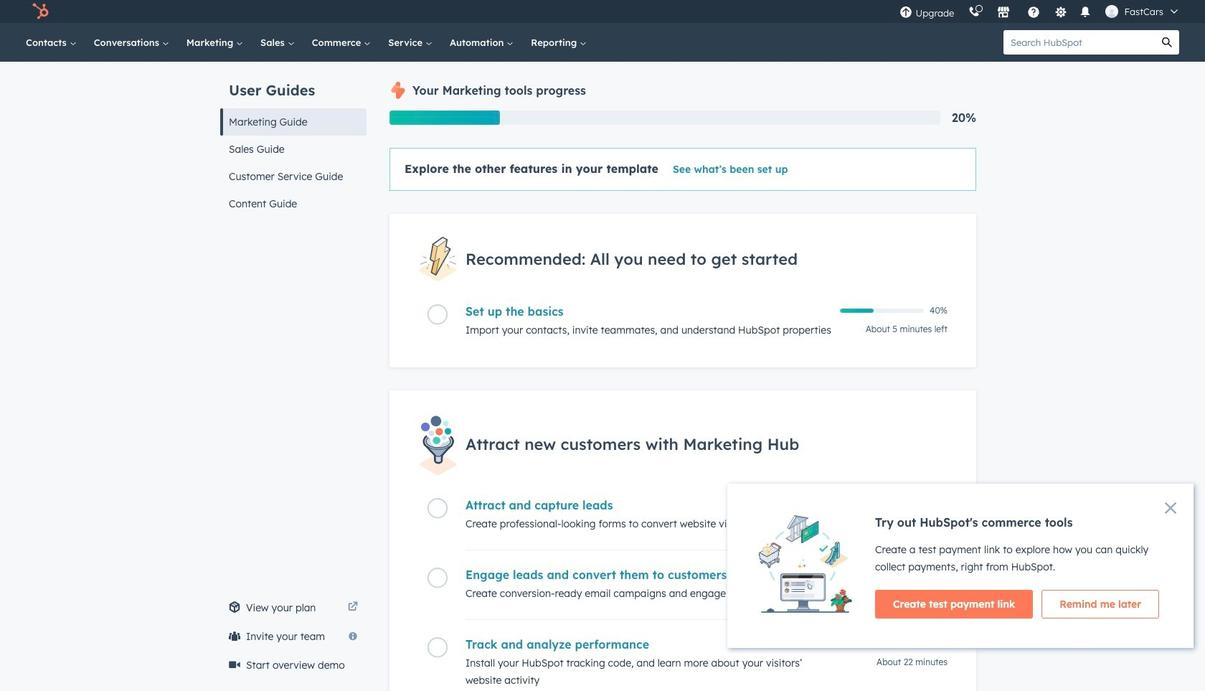 Task type: locate. For each thing, give the bounding box(es) containing it.
user guides element
[[220, 62, 367, 217]]

progress bar
[[390, 111, 500, 125]]

link opens in a new window image
[[348, 599, 358, 617]]

menu
[[893, 0, 1189, 23]]

Search HubSpot search field
[[1004, 30, 1156, 55]]



Task type: describe. For each thing, give the bounding box(es) containing it.
close image
[[1166, 502, 1177, 514]]

christina overa image
[[1106, 5, 1119, 18]]

marketplaces image
[[998, 6, 1011, 19]]

[object object] complete progress bar
[[840, 309, 874, 313]]

link opens in a new window image
[[348, 602, 358, 613]]



Task type: vqa. For each thing, say whether or not it's contained in the screenshot.
No's open
no



